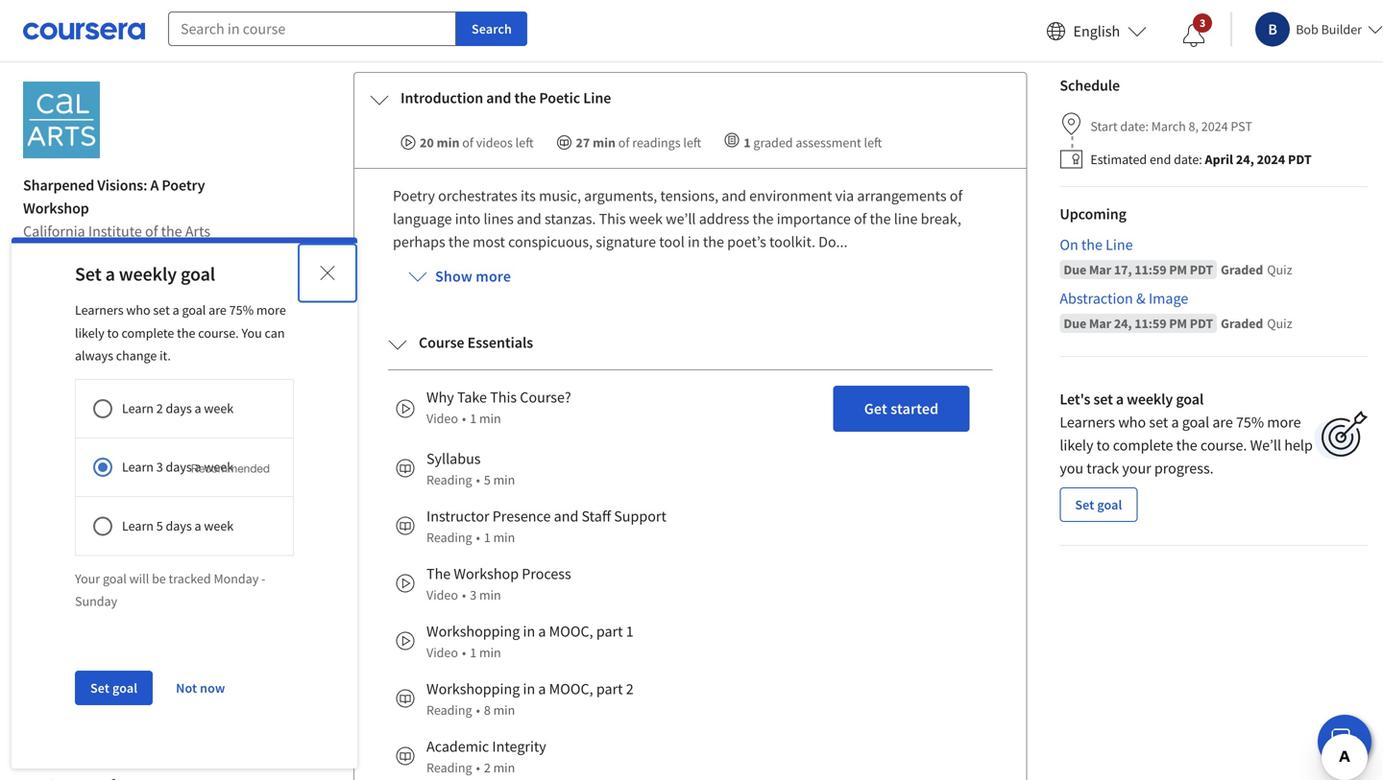 Task type: locate. For each thing, give the bounding box(es) containing it.
complete up your
[[1113, 436, 1173, 455]]

date: right end
[[1174, 151, 1202, 168]]

0 vertical spatial learn
[[122, 400, 154, 417]]

video inside why take this course? video • 1 min
[[426, 410, 458, 427]]

week for week 6
[[91, 523, 126, 542]]

1 vertical spatial part
[[596, 680, 623, 699]]

2 due from the top
[[1064, 315, 1086, 332]]

mar inside the abstraction & image due mar 24, 11:59 pm pdt graded quiz
[[1089, 315, 1111, 332]]

the inside on the line due mar 17, 11:59 pm pdt graded quiz
[[1081, 235, 1103, 255]]

11:59
[[1135, 261, 1167, 279], [1135, 315, 1167, 332]]

2 mooc, from the top
[[549, 680, 593, 699]]

to up track
[[1097, 436, 1110, 455]]

mar inside on the line due mar 17, 11:59 pm pdt graded quiz
[[1089, 261, 1111, 279]]

week for week 2
[[91, 369, 126, 388]]

course.
[[198, 324, 239, 342], [1201, 436, 1247, 455]]

5 for week 5
[[129, 484, 137, 503]]

2 days from the top
[[166, 459, 192, 476]]

3 video from the top
[[426, 645, 458, 662]]

poet's
[[727, 232, 766, 252]]

institute
[[88, 222, 142, 241]]

0 vertical spatial due
[[1064, 261, 1086, 279]]

video
[[426, 410, 458, 427], [426, 587, 458, 604], [426, 645, 458, 662]]

more
[[476, 267, 511, 286], [256, 302, 286, 319], [1267, 413, 1301, 432]]

left
[[515, 134, 534, 151], [683, 134, 701, 151], [864, 134, 882, 151]]

course inside 'dropdown button'
[[49, 284, 95, 304]]

1 graded from the top
[[1221, 261, 1263, 279]]

days down "week 2" 'link'
[[166, 400, 192, 417]]

3 inside the workshop process video • 3 min
[[470, 587, 477, 604]]

pdt inside the abstraction & image due mar 24, 11:59 pm pdt graded quiz
[[1190, 315, 1213, 332]]

course. left you
[[198, 324, 239, 342]]

complete inside the learners who set a goal are 75% more likely to complete the course. you can always change it.
[[121, 324, 174, 342]]

learn 2 days a week
[[122, 400, 234, 417]]

start
[[1091, 118, 1118, 135]]

week 5 link
[[18, 475, 258, 513]]

• inside the "academic integrity reading • 2 min"
[[476, 760, 480, 777]]

1 video from the top
[[426, 410, 458, 427]]

11:59 down &
[[1135, 315, 1167, 332]]

4 reading from the top
[[426, 760, 472, 777]]

to for track
[[1097, 436, 1110, 455]]

75% up the we'll
[[1236, 413, 1264, 432]]

0 vertical spatial learners
[[75, 302, 123, 319]]

1 vertical spatial more
[[256, 302, 286, 319]]

goal down arts
[[181, 262, 215, 286]]

0 horizontal spatial line
[[583, 88, 611, 108]]

close image
[[316, 262, 339, 285]]

1 week from the top
[[91, 330, 126, 350]]

min inside syllabus reading • 5 min
[[493, 472, 515, 489]]

due down abstraction
[[1064, 315, 1086, 332]]

pdt down abstraction & image link
[[1190, 315, 1213, 332]]

0 horizontal spatial set goal button
[[75, 671, 153, 706]]

week for week 1
[[91, 330, 126, 350]]

in inside workshopping in a mooc, part 1 video • 1 min
[[523, 622, 535, 642]]

course. for we'll
[[1201, 436, 1247, 455]]

the down "course material" 'dropdown button'
[[177, 324, 195, 342]]

quiz
[[1267, 261, 1292, 279], [1267, 315, 1292, 332]]

2 inside 'link'
[[129, 369, 137, 388]]

likely up always
[[75, 324, 104, 342]]

a down process
[[538, 622, 546, 642]]

and left staff on the bottom left of the page
[[554, 507, 579, 526]]

2 vertical spatial video
[[426, 645, 458, 662]]

0 horizontal spatial set goal
[[90, 680, 138, 697]]

in down workshopping in a mooc, part 1 video • 1 min
[[523, 680, 535, 699]]

graded for line
[[1221, 261, 1263, 279]]

3 learn from the top
[[122, 518, 154, 535]]

3 reading from the top
[[426, 702, 472, 719]]

will
[[129, 570, 149, 588]]

complete for your
[[1113, 436, 1173, 455]]

1 vertical spatial who
[[1118, 413, 1146, 432]]

•
[[462, 410, 466, 427], [476, 472, 480, 489], [476, 529, 480, 547], [462, 587, 466, 604], [462, 645, 466, 662], [476, 702, 480, 719], [476, 760, 480, 777]]

course. inside the learners who set a goal are 75% more likely to complete the course. you can always change it.
[[198, 324, 239, 342]]

1 vertical spatial video
[[426, 587, 458, 604]]

quiz inside on the line due mar 17, 11:59 pm pdt graded quiz
[[1267, 261, 1292, 279]]

a inside workshopping in a mooc, part 2 reading • 8 min
[[538, 680, 546, 699]]

27 min of readings left
[[576, 134, 701, 151]]

line right poetic on the top
[[583, 88, 611, 108]]

of
[[462, 134, 473, 151], [618, 134, 630, 151], [950, 186, 963, 206], [854, 209, 867, 229], [145, 222, 158, 241]]

a right let's
[[1116, 390, 1124, 409]]

reading inside the "academic integrity reading • 2 min"
[[426, 760, 472, 777]]

likely up you
[[1060, 436, 1094, 455]]

week for learn 3 days a week
[[204, 459, 234, 476]]

weekly up learners who set a goal are 75% more likely to complete the course. we'll help you track your progress.
[[1127, 390, 1173, 409]]

learn down "week 2" 'link'
[[122, 400, 154, 417]]

workshop inside sharpened visions: a poetry workshop california institute of the arts
[[23, 199, 89, 218]]

complete up change
[[121, 324, 174, 342]]

1 vertical spatial learn
[[122, 459, 154, 476]]

0 vertical spatial mooc,
[[549, 622, 593, 642]]

2 pm from the top
[[1169, 315, 1187, 332]]

min inside workshopping in a mooc, part 2 reading • 8 min
[[493, 702, 515, 719]]

line up 17,
[[1106, 235, 1133, 255]]

3
[[1200, 15, 1206, 30], [129, 407, 137, 427], [156, 459, 163, 476], [470, 587, 477, 604]]

bob builder
[[1296, 21, 1362, 38]]

1 due from the top
[[1064, 261, 1086, 279]]

of left videos
[[462, 134, 473, 151]]

5 up the 6
[[129, 484, 137, 503]]

pm for image
[[1169, 315, 1187, 332]]

0 horizontal spatial left
[[515, 134, 534, 151]]

more inside the learners who set a goal are 75% more likely to complete the course. you can always change it.
[[256, 302, 286, 319]]

3 up workshopping in a mooc, part 1 video • 1 min
[[470, 587, 477, 604]]

min right 27
[[593, 134, 616, 151]]

2 vertical spatial learn
[[122, 518, 154, 535]]

1 horizontal spatial complete
[[1113, 436, 1173, 455]]

2 vertical spatial set
[[1149, 413, 1168, 432]]

reading inside workshopping in a mooc, part 2 reading • 8 min
[[426, 702, 472, 719]]

this
[[599, 209, 626, 229], [490, 388, 517, 407]]

2 part from the top
[[596, 680, 623, 699]]

week for week 5
[[91, 484, 126, 503]]

more for learners who set a goal are 75% more likely to complete the course. we'll help you track your progress.
[[1267, 413, 1301, 432]]

0 vertical spatial video
[[426, 410, 458, 427]]

due inside on the line due mar 17, 11:59 pm pdt graded quiz
[[1064, 261, 1086, 279]]

why
[[426, 388, 454, 407]]

min down integrity
[[493, 760, 515, 777]]

reading
[[426, 472, 472, 489], [426, 529, 472, 547], [426, 702, 472, 719], [426, 760, 472, 777]]

week down always
[[91, 369, 126, 388]]

1 vertical spatial 11:59
[[1135, 315, 1167, 332]]

1 vertical spatial complete
[[1113, 436, 1173, 455]]

0 vertical spatial 2024
[[1201, 118, 1228, 135]]

weekly
[[119, 262, 177, 286], [1127, 390, 1173, 409]]

6
[[129, 523, 137, 542]]

75% inside the learners who set a goal are 75% more likely to complete the course. you can always change it.
[[229, 302, 254, 319]]

more for learners who set a goal are 75% more likely to complete the course. you can always change it.
[[256, 302, 286, 319]]

1 workshopping from the top
[[426, 622, 520, 642]]

workshopping for workshopping in a mooc, part 2
[[426, 680, 520, 699]]

workshopping up 8
[[426, 680, 520, 699]]

24, right april
[[1236, 151, 1254, 168]]

a inside the learners who set a goal are 75% more likely to complete the course. you can always change it.
[[173, 302, 179, 319]]

to inside the learners who set a goal are 75% more likely to complete the course. you can always change it.
[[107, 324, 119, 342]]

learn up week 5
[[122, 459, 154, 476]]

17,
[[1114, 261, 1132, 279]]

set goal button down track
[[1060, 488, 1138, 523]]

weekly down institute at top
[[119, 262, 177, 286]]

1 vertical spatial mooc,
[[549, 680, 593, 699]]

1 vertical spatial line
[[1106, 235, 1133, 255]]

2 workshopping from the top
[[426, 680, 520, 699]]

learners down let's
[[1060, 413, 1115, 432]]

this down arguments,
[[599, 209, 626, 229]]

learn down week 5 link
[[122, 518, 154, 535]]

are for you
[[209, 302, 227, 319]]

1 11:59 from the top
[[1135, 261, 1167, 279]]

0 vertical spatial line
[[583, 88, 611, 108]]

week 3
[[91, 407, 137, 427]]

course. left the we'll
[[1201, 436, 1247, 455]]

2 reading from the top
[[426, 529, 472, 547]]

goal
[[181, 262, 215, 286], [182, 302, 206, 319], [1176, 390, 1204, 409], [1182, 413, 1209, 432], [1097, 497, 1122, 514], [103, 570, 127, 588], [112, 680, 138, 697]]

set a weekly goal option group
[[75, 379, 294, 557]]

days right 4
[[166, 459, 192, 476]]

mooc, for 2
[[549, 680, 593, 699]]

pm down image
[[1169, 315, 1187, 332]]

set down institute at top
[[75, 262, 102, 286]]

discussion forums
[[46, 680, 172, 699]]

1 horizontal spatial who
[[1118, 413, 1146, 432]]

to for change
[[107, 324, 119, 342]]

more up help
[[1267, 413, 1301, 432]]

left for 20 min of videos left
[[515, 134, 534, 151]]

1 vertical spatial pdt
[[1190, 261, 1213, 279]]

week up learn 3 days a week
[[204, 400, 234, 417]]

of inside sharpened visions: a poetry workshop california institute of the arts
[[145, 222, 158, 241]]

1 part from the top
[[596, 622, 623, 642]]

2024 right 8, in the right top of the page
[[1201, 118, 1228, 135]]

a down institute at top
[[105, 262, 115, 286]]

lines
[[484, 209, 514, 229]]

0 vertical spatial quiz
[[1267, 261, 1292, 279]]

learners inside the learners who set a goal are 75% more likely to complete the course. you can always change it.
[[75, 302, 123, 319]]

0 vertical spatial in
[[688, 232, 700, 252]]

2 vertical spatial more
[[1267, 413, 1301, 432]]

set goal for the rightmost set goal button
[[1075, 497, 1122, 514]]

mooc, inside workshopping in a mooc, part 1 video • 1 min
[[549, 622, 593, 642]]

are inside the learners who set a goal are 75% more likely to complete the course. you can always change it.
[[209, 302, 227, 319]]

0 vertical spatial complete
[[121, 324, 174, 342]]

week inside 'link'
[[91, 369, 126, 388]]

learners for learners who set a goal are 75% more likely to complete the course. you can always change it.
[[75, 302, 123, 319]]

week
[[91, 330, 126, 350], [91, 369, 126, 388], [91, 407, 126, 427], [91, 446, 126, 465], [91, 484, 126, 503], [91, 523, 126, 542]]

1 vertical spatial mar
[[1089, 315, 1111, 332]]

0 vertical spatial date:
[[1120, 118, 1149, 135]]

0 vertical spatial 24,
[[1236, 151, 1254, 168]]

min
[[437, 134, 460, 151], [593, 134, 616, 151], [479, 410, 501, 427], [493, 472, 515, 489], [493, 529, 515, 547], [479, 587, 501, 604], [479, 645, 501, 662], [493, 702, 515, 719], [493, 760, 515, 777]]

set inside learners who set a goal are 75% more likely to complete the course. we'll help you track your progress.
[[1149, 413, 1168, 432]]

0 vertical spatial set goal button
[[1060, 488, 1138, 523]]

graded inside on the line due mar 17, 11:59 pm pdt graded quiz
[[1221, 261, 1263, 279]]

0 vertical spatial days
[[166, 400, 192, 417]]

part
[[596, 622, 623, 642], [596, 680, 623, 699]]

likely inside learners who set a goal are 75% more likely to complete the course. we'll help you track your progress.
[[1060, 436, 1094, 455]]

line
[[583, 88, 611, 108], [1106, 235, 1133, 255]]

2 horizontal spatial set
[[1149, 413, 1168, 432]]

likely for you
[[1060, 436, 1094, 455]]

course for course material
[[49, 284, 95, 304]]

quiz for abstraction & image
[[1267, 315, 1292, 332]]

0 horizontal spatial workshop
[[23, 199, 89, 218]]

1 vertical spatial workshop
[[454, 565, 519, 584]]

who up week 1 link
[[126, 302, 150, 319]]

0 horizontal spatial who
[[126, 302, 150, 319]]

8,
[[1189, 118, 1199, 135]]

learners who set a goal are 75% more likely to complete the course. we'll help you track your progress.
[[1060, 413, 1313, 478]]

0 vertical spatial course
[[49, 284, 95, 304]]

1 horizontal spatial course.
[[1201, 436, 1247, 455]]

course inside dropdown button
[[419, 333, 464, 353]]

1 vertical spatial graded
[[1221, 315, 1263, 332]]

1 horizontal spatial learners
[[1060, 413, 1115, 432]]

complete for it.
[[121, 324, 174, 342]]

1 horizontal spatial likely
[[1060, 436, 1094, 455]]

3 left 'b'
[[1200, 15, 1206, 30]]

1 vertical spatial days
[[166, 459, 192, 476]]

1 vertical spatial quiz
[[1267, 315, 1292, 332]]

0 horizontal spatial likely
[[75, 324, 104, 342]]

a down set a weekly goal
[[173, 302, 179, 319]]

75% up you
[[229, 302, 254, 319]]

set goal
[[1075, 497, 1122, 514], [90, 680, 138, 697]]

video inside workshopping in a mooc, part 1 video • 1 min
[[426, 645, 458, 662]]

california institute of the arts image
[[23, 82, 100, 159]]

let's set a weekly goal
[[1060, 390, 1204, 409]]

now
[[200, 680, 225, 697]]

11:59 inside the abstraction & image due mar 24, 11:59 pm pdt graded quiz
[[1135, 315, 1167, 332]]

0 vertical spatial likely
[[75, 324, 104, 342]]

goal inside your goal will be tracked monday - sunday
[[103, 570, 127, 588]]

quiz for on the line
[[1267, 261, 1292, 279]]

0 horizontal spatial weekly
[[119, 262, 177, 286]]

2 week from the top
[[91, 369, 126, 388]]

and
[[486, 88, 511, 108], [722, 186, 746, 206], [517, 209, 542, 229], [554, 507, 579, 526]]

part for 1
[[596, 622, 623, 642]]

goal inside the learners who set a goal are 75% more likely to complete the course. you can always change it.
[[182, 302, 206, 319]]

april
[[1205, 151, 1233, 168]]

11:59 inside on the line due mar 17, 11:59 pm pdt graded quiz
[[1135, 261, 1167, 279]]

are inside learners who set a goal are 75% more likely to complete the course. we'll help you track your progress.
[[1213, 413, 1233, 432]]

abstraction & image link
[[1060, 287, 1368, 310]]

set down you
[[1075, 497, 1094, 514]]

set down 'let's set a weekly goal'
[[1149, 413, 1168, 432]]

more down most
[[476, 267, 511, 286]]

1 horizontal spatial poetry
[[393, 186, 435, 206]]

1 learn from the top
[[122, 400, 154, 417]]

2 vertical spatial in
[[523, 680, 535, 699]]

week 1 link
[[18, 321, 258, 359]]

english button
[[1039, 0, 1155, 62]]

week up learn 5 days a week
[[204, 459, 234, 476]]

week
[[629, 209, 663, 229], [204, 400, 234, 417], [204, 459, 234, 476], [204, 518, 234, 535]]

reading up academic
[[426, 702, 472, 719]]

3 right 4
[[156, 459, 163, 476]]

0 vertical spatial this
[[599, 209, 626, 229]]

more up can
[[256, 302, 286, 319]]

1 mar from the top
[[1089, 261, 1111, 279]]

1 vertical spatial pm
[[1169, 315, 1187, 332]]

course up why
[[419, 333, 464, 353]]

learn for learn 2 days a week
[[122, 400, 154, 417]]

0 horizontal spatial 24,
[[1114, 315, 1132, 332]]

to
[[107, 324, 119, 342], [1097, 436, 1110, 455]]

2 left from the left
[[683, 134, 701, 151]]

1 vertical spatial likely
[[1060, 436, 1094, 455]]

pm inside the abstraction & image due mar 24, 11:59 pm pdt graded quiz
[[1169, 315, 1187, 332]]

0 vertical spatial pdt
[[1288, 151, 1312, 168]]

0 horizontal spatial course
[[49, 284, 95, 304]]

min up 8
[[479, 645, 501, 662]]

0 vertical spatial are
[[209, 302, 227, 319]]

goal down track
[[1097, 497, 1122, 514]]

set right let's
[[1094, 390, 1113, 409]]

24, inside the abstraction & image due mar 24, 11:59 pm pdt graded quiz
[[1114, 315, 1132, 332]]

do...
[[819, 232, 848, 252]]

quiz down on the line link
[[1267, 261, 1292, 279]]

min down presence
[[493, 529, 515, 547]]

the inside learners who set a goal are 75% more likely to complete the course. we'll help you track your progress.
[[1176, 436, 1198, 455]]

11:59 for line
[[1135, 261, 1167, 279]]

pdt inside on the line due mar 17, 11:59 pm pdt graded quiz
[[1190, 261, 1213, 279]]

0 vertical spatial course.
[[198, 324, 239, 342]]

2 horizontal spatial left
[[864, 134, 882, 151]]

1 horizontal spatial course
[[419, 333, 464, 353]]

the right on
[[1081, 235, 1103, 255]]

0 horizontal spatial 75%
[[229, 302, 254, 319]]

mar
[[1089, 261, 1111, 279], [1089, 315, 1111, 332]]

1 vertical spatial learners
[[1060, 413, 1115, 432]]

5 week from the top
[[91, 484, 126, 503]]

0 vertical spatial 75%
[[229, 302, 254, 319]]

graded inside the abstraction & image due mar 24, 11:59 pm pdt graded quiz
[[1221, 315, 1263, 332]]

days for 3
[[166, 459, 192, 476]]

2 vertical spatial days
[[166, 518, 192, 535]]

workshopping in a mooc, part 2 reading • 8 min
[[426, 680, 634, 719]]

workshopping inside workshopping in a mooc, part 1 video • 1 min
[[426, 622, 520, 642]]

1 horizontal spatial left
[[683, 134, 701, 151]]

set goal inside set a weekly goal dialog
[[90, 680, 138, 697]]

likely inside the learners who set a goal are 75% more likely to complete the course. you can always change it.
[[75, 324, 104, 342]]

week up week 4
[[91, 407, 126, 427]]

5 up the instructor
[[484, 472, 491, 489]]

• inside syllabus reading • 5 min
[[476, 472, 480, 489]]

mooc, inside workshopping in a mooc, part 2 reading • 8 min
[[549, 680, 593, 699]]

this inside poetry orchestrates its music, arguments, tensions, and environment via arrangements of language into lines and stanzas. this week we'll address the importance of the line break, perhaps the most conspicuous, signature tool in the poet's toolkit. do...
[[599, 209, 626, 229]]

are for we'll
[[1213, 413, 1233, 432]]

graded down abstraction & image link
[[1221, 315, 1263, 332]]

1 horizontal spatial 5
[[156, 518, 163, 535]]

on the line due mar 17, 11:59 pm pdt graded quiz
[[1060, 235, 1292, 279]]

week for week 4
[[91, 446, 126, 465]]

1 vertical spatial 2024
[[1257, 151, 1285, 168]]

0 horizontal spatial are
[[209, 302, 227, 319]]

4 week from the top
[[91, 446, 126, 465]]

75%
[[229, 302, 254, 319], [1236, 413, 1264, 432]]

part inside workshopping in a mooc, part 2 reading • 8 min
[[596, 680, 623, 699]]

0 horizontal spatial to
[[107, 324, 119, 342]]

0 horizontal spatial date:
[[1120, 118, 1149, 135]]

0 horizontal spatial set
[[153, 302, 170, 319]]

due down on
[[1064, 261, 1086, 279]]

set goal left not in the left bottom of the page
[[90, 680, 138, 697]]

course. inside learners who set a goal are 75% more likely to complete the course. we'll help you track your progress.
[[1201, 436, 1247, 455]]

2
[[129, 369, 137, 388], [156, 400, 163, 417], [626, 680, 634, 699], [484, 760, 491, 777]]

0 vertical spatial more
[[476, 267, 511, 286]]

workshop
[[23, 199, 89, 218], [454, 565, 519, 584]]

this inside why take this course? video • 1 min
[[490, 388, 517, 407]]

0 vertical spatial 11:59
[[1135, 261, 1167, 279]]

0 horizontal spatial poetry
[[162, 176, 205, 195]]

5 inside set a weekly goal 'option group'
[[156, 518, 163, 535]]

who down 'let's set a weekly goal'
[[1118, 413, 1146, 432]]

1 days from the top
[[166, 400, 192, 417]]

of right institute at top
[[145, 222, 158, 241]]

2 quiz from the top
[[1267, 315, 1292, 332]]

2 graded from the top
[[1221, 315, 1263, 332]]

goal down set a weekly goal
[[182, 302, 206, 319]]

track
[[1087, 459, 1119, 478]]

days right the 6
[[166, 518, 192, 535]]

abstraction & image due mar 24, 11:59 pm pdt graded quiz
[[1060, 289, 1292, 332]]

a down learn 2 days a week at the bottom of the page
[[195, 459, 201, 476]]

show more button
[[393, 254, 527, 300]]

poetic
[[539, 88, 580, 108]]

set goal down track
[[1075, 497, 1122, 514]]

course material
[[49, 284, 151, 304]]

11:59 for image
[[1135, 315, 1167, 332]]

reading down the instructor
[[426, 529, 472, 547]]

3 inside dropdown button
[[1200, 15, 1206, 30]]

the left line at the right of the page
[[870, 209, 891, 229]]

get started button
[[833, 386, 969, 432]]

academic integrity reading • 2 min
[[426, 738, 546, 777]]

1 pm from the top
[[1169, 261, 1187, 279]]

1 horizontal spatial workshop
[[454, 565, 519, 584]]

learners inside learners who set a goal are 75% more likely to complete the course. we'll help you track your progress.
[[1060, 413, 1115, 432]]

0 vertical spatial part
[[596, 622, 623, 642]]

set inside the learners who set a goal are 75% more likely to complete the course. you can always change it.
[[153, 302, 170, 319]]

workshopping inside workshopping in a mooc, part 2 reading • 8 min
[[426, 680, 520, 699]]

the left poetic on the top
[[514, 88, 536, 108]]

0 horizontal spatial 5
[[129, 484, 137, 503]]

poetry
[[162, 176, 205, 195], [393, 186, 435, 206]]

learners up the week 1 in the top of the page
[[75, 302, 123, 319]]

2024 right april
[[1257, 151, 1285, 168]]

1 mooc, from the top
[[549, 622, 593, 642]]

3 left from the left
[[864, 134, 882, 151]]

min down take
[[479, 410, 501, 427]]

2 video from the top
[[426, 587, 458, 604]]

learn for learn 3 days a week
[[122, 459, 154, 476]]

1 vertical spatial 24,
[[1114, 315, 1132, 332]]

&
[[1136, 289, 1146, 308]]

0 vertical spatial workshop
[[23, 199, 89, 218]]

this right take
[[490, 388, 517, 407]]

days
[[166, 400, 192, 417], [166, 459, 192, 476], [166, 518, 192, 535]]

0 vertical spatial workshopping
[[426, 622, 520, 642]]

quiz inside the abstraction & image due mar 24, 11:59 pm pdt graded quiz
[[1267, 315, 1292, 332]]

line inside on the line due mar 17, 11:59 pm pdt graded quiz
[[1106, 235, 1133, 255]]

a
[[105, 262, 115, 286], [173, 302, 179, 319], [1116, 390, 1124, 409], [195, 400, 201, 417], [1171, 413, 1179, 432], [195, 459, 201, 476], [195, 518, 201, 535], [538, 622, 546, 642], [538, 680, 546, 699]]

in inside workshopping in a mooc, part 2 reading • 8 min
[[523, 680, 535, 699]]

the down address
[[703, 232, 724, 252]]

likely for always
[[75, 324, 104, 342]]

of up break,
[[950, 186, 963, 206]]

2 learn from the top
[[122, 459, 154, 476]]

set for change
[[153, 302, 170, 319]]

3 week from the top
[[91, 407, 126, 427]]

week up week 2
[[91, 330, 126, 350]]

0 vertical spatial graded
[[1221, 261, 1263, 279]]

2 mar from the top
[[1089, 315, 1111, 332]]

1 horizontal spatial set goal
[[1075, 497, 1122, 514]]

complete inside learners who set a goal are 75% more likely to complete the course. we'll help you track your progress.
[[1113, 436, 1173, 455]]

3 days from the top
[[166, 518, 192, 535]]

pm
[[1169, 261, 1187, 279], [1169, 315, 1187, 332]]

the up poet's
[[753, 209, 774, 229]]

pm up image
[[1169, 261, 1187, 279]]

1 horizontal spatial weekly
[[1127, 390, 1173, 409]]

show
[[435, 267, 473, 286]]

due inside the abstraction & image due mar 24, 11:59 pm pdt graded quiz
[[1064, 315, 1086, 332]]

week up week 6
[[91, 484, 126, 503]]

pm inside on the line due mar 17, 11:59 pm pdt graded quiz
[[1169, 261, 1187, 279]]

search button
[[456, 12, 527, 46]]

mooc,
[[549, 622, 593, 642], [549, 680, 593, 699]]

1 reading from the top
[[426, 472, 472, 489]]

the up the progress.
[[1176, 436, 1198, 455]]

introduction and the poetic line
[[401, 88, 611, 108]]

pdt
[[1288, 151, 1312, 168], [1190, 261, 1213, 279], [1190, 315, 1213, 332]]

mar left 17,
[[1089, 261, 1111, 279]]

-
[[261, 570, 265, 588]]

and down its
[[517, 209, 542, 229]]

2 horizontal spatial 5
[[484, 472, 491, 489]]

1 horizontal spatial more
[[476, 267, 511, 286]]

reading inside syllabus reading • 5 min
[[426, 472, 472, 489]]

2 11:59 from the top
[[1135, 315, 1167, 332]]

1 vertical spatial course
[[419, 333, 464, 353]]

part inside workshopping in a mooc, part 1 video • 1 min
[[596, 622, 623, 642]]

1 left from the left
[[515, 134, 534, 151]]

pdt right april
[[1288, 151, 1312, 168]]

to inside learners who set a goal are 75% more likely to complete the course. we'll help you track your progress.
[[1097, 436, 1110, 455]]

5
[[484, 472, 491, 489], [129, 484, 137, 503], [156, 518, 163, 535]]

set goal button
[[1060, 488, 1138, 523], [75, 671, 153, 706]]

mar down abstraction
[[1089, 315, 1111, 332]]

6 week from the top
[[91, 523, 126, 542]]

arrangements
[[857, 186, 947, 206]]

workshop right the
[[454, 565, 519, 584]]

1 horizontal spatial this
[[599, 209, 626, 229]]

grades
[[46, 584, 93, 603]]

0 horizontal spatial course.
[[198, 324, 239, 342]]

set for track
[[1149, 413, 1168, 432]]

set a weekly goal dialog
[[12, 238, 357, 769]]

0 vertical spatial mar
[[1089, 261, 1111, 279]]

are
[[209, 302, 227, 319], [1213, 413, 1233, 432]]

poetry inside poetry orchestrates its music, arguments, tensions, and environment via arrangements of language into lines and stanzas. this week we'll address the importance of the line break, perhaps the most conspicuous, signature tool in the poet's toolkit. do...
[[393, 186, 435, 206]]

pdt for image
[[1190, 315, 1213, 332]]

0 horizontal spatial more
[[256, 302, 286, 319]]

1 vertical spatial set
[[1075, 497, 1094, 514]]

8
[[484, 702, 491, 719]]

min right 8
[[493, 702, 515, 719]]

graded for image
[[1221, 315, 1263, 332]]

1 vertical spatial in
[[523, 622, 535, 642]]

0 vertical spatial to
[[107, 324, 119, 342]]

Search in course text field
[[168, 12, 456, 46]]

who inside learners who set a goal are 75% more likely to complete the course. we'll help you track your progress.
[[1118, 413, 1146, 432]]

0 horizontal spatial this
[[490, 388, 517, 407]]

1 quiz from the top
[[1267, 261, 1292, 279]]



Task type: describe. For each thing, give the bounding box(es) containing it.
5 for learn 5 days a week
[[156, 518, 163, 535]]

tool
[[659, 232, 685, 252]]

via
[[835, 186, 854, 206]]

the
[[426, 565, 451, 584]]

a inside learners who set a goal are 75% more likely to complete the course. we'll help you track your progress.
[[1171, 413, 1179, 432]]

sunday
[[75, 593, 117, 611]]

1 inside the instructor presence and staff support reading • 1 min
[[484, 529, 491, 547]]

the workshop process video • 3 min
[[426, 565, 571, 604]]

builder
[[1321, 21, 1362, 38]]

grades link
[[0, 570, 277, 618]]

min inside workshopping in a mooc, part 1 video • 1 min
[[479, 645, 501, 662]]

poetry orchestrates its music, arguments, tensions, and environment via arrangements of language into lines and stanzas. this week we'll address the importance of the line break, perhaps the most conspicuous, signature tool in the poet's toolkit. do...
[[393, 186, 963, 252]]

a up tracked
[[195, 518, 201, 535]]

mar for &
[[1089, 315, 1111, 332]]

27
[[576, 134, 590, 151]]

week 4
[[91, 446, 137, 465]]

a up learn 3 days a week
[[195, 400, 201, 417]]

chat with us image
[[1329, 727, 1360, 758]]

more inside show more 'button'
[[476, 267, 511, 286]]

set for bottom set goal button
[[90, 680, 110, 697]]

a inside workshopping in a mooc, part 1 video • 1 min
[[538, 622, 546, 642]]

arguments,
[[584, 186, 657, 206]]

forums
[[121, 680, 172, 699]]

week 2
[[91, 369, 137, 388]]

pm for line
[[1169, 261, 1187, 279]]

image
[[1149, 289, 1188, 308]]

workshop inside the workshop process video • 3 min
[[454, 565, 519, 584]]

graded
[[753, 134, 793, 151]]

1 horizontal spatial 2024
[[1257, 151, 1285, 168]]

set goal for bottom set goal button
[[90, 680, 138, 697]]

goal inside learners who set a goal are 75% more likely to complete the course. we'll help you track your progress.
[[1182, 413, 1209, 432]]

workshopping for workshopping in a mooc, part 1
[[426, 622, 520, 642]]

get started
[[864, 400, 939, 419]]

days for 2
[[166, 400, 192, 417]]

in for 2
[[523, 680, 535, 699]]

who for change
[[126, 302, 150, 319]]

2 inside workshopping in a mooc, part 2 reading • 8 min
[[626, 680, 634, 699]]

tensions,
[[660, 186, 719, 206]]

monday
[[214, 570, 259, 588]]

toolkit.
[[769, 232, 815, 252]]

pdt for line
[[1190, 261, 1213, 279]]

learners for learners who set a goal are 75% more likely to complete the course. we'll help you track your progress.
[[1060, 413, 1115, 432]]

min inside the instructor presence and staff support reading • 1 min
[[493, 529, 515, 547]]

your
[[1122, 459, 1151, 478]]

2 inside the "academic integrity reading • 2 min"
[[484, 760, 491, 777]]

coursera image
[[23, 16, 145, 46]]

• inside the workshop process video • 3 min
[[462, 587, 466, 604]]

music,
[[539, 186, 581, 206]]

help center image
[[1333, 731, 1356, 754]]

tracked
[[169, 570, 211, 588]]

introduction and the poetic line button
[[354, 73, 1026, 125]]

assessment
[[796, 134, 861, 151]]

signature
[[596, 232, 656, 252]]

english
[[1073, 22, 1120, 41]]

workshopping in a mooc, part 1 video • 1 min
[[426, 622, 634, 662]]

not now button
[[168, 671, 233, 706]]

environment
[[749, 186, 832, 206]]

and inside the instructor presence and staff support reading • 1 min
[[554, 507, 579, 526]]

we'll
[[666, 209, 696, 229]]

part for 2
[[596, 680, 623, 699]]

learn 5 days a week
[[122, 518, 234, 535]]

mooc, for 1
[[549, 622, 593, 642]]

reading inside the instructor presence and staff support reading • 1 min
[[426, 529, 472, 547]]

goal left not in the left bottom of the page
[[112, 680, 138, 697]]

3 inside set a weekly goal 'option group'
[[156, 459, 163, 476]]

instructor presence and staff support reading • 1 min
[[426, 507, 667, 547]]

discussion
[[46, 680, 118, 699]]

course essentials button
[[373, 318, 1008, 370]]

into
[[455, 209, 481, 229]]

estimated
[[1091, 151, 1147, 168]]

week for learn 5 days a week
[[204, 518, 234, 535]]

week 6
[[91, 523, 137, 542]]

1 inside why take this course? video • 1 min
[[470, 410, 477, 427]]

course. for you
[[198, 324, 239, 342]]

orchestrates
[[438, 186, 518, 206]]

started
[[891, 400, 939, 419]]

in for 1
[[523, 622, 535, 642]]

5 inside syllabus reading • 5 min
[[484, 472, 491, 489]]

3 button
[[1167, 12, 1221, 59]]

set for the rightmost set goal button
[[1075, 497, 1094, 514]]

1 vertical spatial date:
[[1174, 151, 1202, 168]]

min inside the workshop process video • 3 min
[[479, 587, 501, 604]]

1 graded assessment left
[[744, 134, 882, 151]]

min inside why take this course? video • 1 min
[[479, 410, 501, 427]]

week for week 3
[[91, 407, 126, 427]]

abstraction
[[1060, 289, 1133, 308]]

learn for learn 5 days a week
[[122, 518, 154, 535]]

week 6 link
[[18, 513, 258, 551]]

min inside the "academic integrity reading • 2 min"
[[493, 760, 515, 777]]

• inside workshopping in a mooc, part 1 video • 1 min
[[462, 645, 466, 662]]

instructor
[[426, 507, 489, 526]]

your goal will be tracked monday - sunday
[[75, 570, 265, 611]]

search
[[472, 20, 512, 37]]

days for 5
[[166, 518, 192, 535]]

get
[[864, 400, 887, 419]]

readings
[[632, 134, 681, 151]]

process
[[522, 565, 571, 584]]

due for abstraction
[[1064, 315, 1086, 332]]

who for track
[[1118, 413, 1146, 432]]

4
[[129, 446, 137, 465]]

weekly inside dialog
[[119, 262, 177, 286]]

1 horizontal spatial set goal button
[[1060, 488, 1138, 523]]

goal up learners who set a goal are 75% more likely to complete the course. we'll help you track your progress.
[[1176, 390, 1204, 409]]

help
[[1284, 436, 1313, 455]]

introduction
[[401, 88, 483, 108]]

videos
[[476, 134, 513, 151]]

let's
[[1060, 390, 1091, 409]]

week 5
[[91, 484, 137, 503]]

essentials
[[467, 333, 533, 353]]

arts
[[185, 222, 210, 241]]

• inside workshopping in a mooc, part 2 reading • 8 min
[[476, 702, 480, 719]]

of left the readings
[[618, 134, 630, 151]]

syllabus reading • 5 min
[[426, 450, 515, 489]]

can
[[265, 324, 285, 342]]

poetry inside sharpened visions: a poetry workshop california institute of the arts
[[162, 176, 205, 195]]

• inside the instructor presence and staff support reading • 1 min
[[476, 529, 480, 547]]

discussion forums link
[[0, 666, 277, 714]]

end
[[1150, 151, 1171, 168]]

stanzas.
[[545, 209, 596, 229]]

show notifications image
[[1183, 24, 1206, 47]]

video inside the workshop process video • 3 min
[[426, 587, 458, 604]]

the inside 'dropdown button'
[[514, 88, 536, 108]]

2 inside set a weekly goal 'option group'
[[156, 400, 163, 417]]

bob
[[1296, 21, 1319, 38]]

on
[[1060, 235, 1078, 255]]

not now
[[176, 680, 225, 697]]

20 min of videos left
[[420, 134, 534, 151]]

and inside 'dropdown button'
[[486, 88, 511, 108]]

change
[[116, 347, 157, 365]]

line inside 'dropdown button'
[[583, 88, 611, 108]]

the down "into"
[[448, 232, 470, 252]]

0 vertical spatial set
[[75, 262, 102, 286]]

a
[[150, 176, 159, 195]]

schedule
[[1060, 76, 1120, 95]]

course?
[[520, 388, 571, 407]]

20
[[420, 134, 434, 151]]

academic
[[426, 738, 489, 757]]

week for learn 2 days a week
[[204, 400, 234, 417]]

left for 27 min of readings left
[[683, 134, 701, 151]]

most
[[473, 232, 505, 252]]

start date: march 8, 2024 pst
[[1091, 118, 1252, 135]]

course for course essentials
[[419, 333, 464, 353]]

b
[[1268, 20, 1277, 39]]

75% for we'll
[[1236, 413, 1264, 432]]

be
[[152, 570, 166, 588]]

in inside poetry orchestrates its music, arguments, tensions, and environment via arrangements of language into lines and stanzas. this week we'll address the importance of the line break, perhaps the most conspicuous, signature tool in the poet's toolkit. do...
[[688, 232, 700, 252]]

1 vertical spatial set
[[1094, 390, 1113, 409]]

why take this course? video • 1 min
[[426, 388, 571, 427]]

week 1
[[91, 330, 137, 350]]

the inside the learners who set a goal are 75% more likely to complete the course. you can always change it.
[[177, 324, 195, 342]]

california
[[23, 222, 85, 241]]

due for on
[[1064, 261, 1086, 279]]

• inside why take this course? video • 1 min
[[462, 410, 466, 427]]

0 horizontal spatial 2024
[[1201, 118, 1228, 135]]

the inside sharpened visions: a poetry workshop california institute of the arts
[[161, 222, 182, 241]]

1 vertical spatial set goal button
[[75, 671, 153, 706]]

staff
[[582, 507, 611, 526]]

of down via
[[854, 209, 867, 229]]

75% for you
[[229, 302, 254, 319]]

show more
[[435, 267, 511, 286]]

week inside poetry orchestrates its music, arguments, tensions, and environment via arrangements of language into lines and stanzas. this week we'll address the importance of the line break, perhaps the most conspicuous, signature tool in the poet's toolkit. do...
[[629, 209, 663, 229]]

language
[[393, 209, 452, 229]]

min right 20
[[437, 134, 460, 151]]

3 up 4
[[129, 407, 137, 427]]

mar for the
[[1089, 261, 1111, 279]]

on the line link
[[1060, 233, 1368, 257]]

and up address
[[722, 186, 746, 206]]



Task type: vqa. For each thing, say whether or not it's contained in the screenshot.
the top assignments
no



